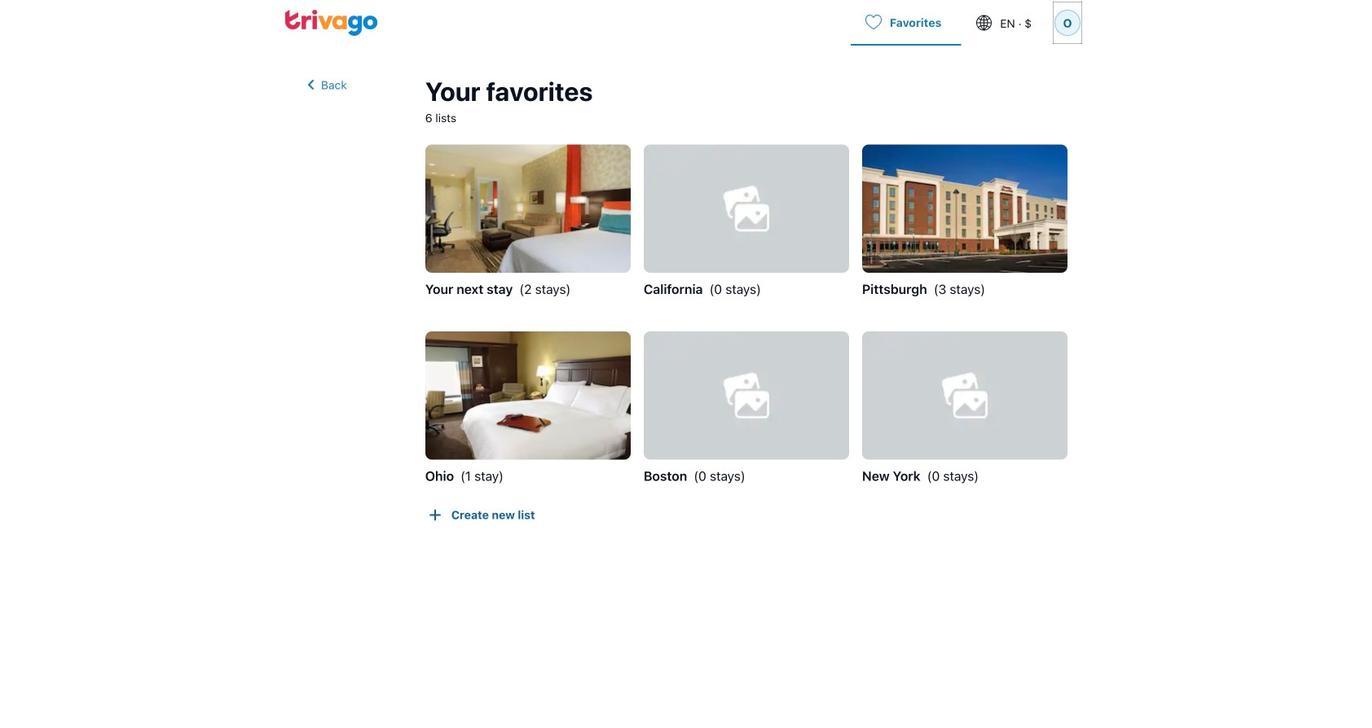 Task type: vqa. For each thing, say whether or not it's contained in the screenshot.
trivago logo
yes



Task type: locate. For each thing, give the bounding box(es) containing it.
your next stay image
[[425, 145, 631, 273]]

california image
[[644, 145, 849, 273]]

pittsburgh image
[[862, 145, 1068, 273]]

trivago logo image
[[285, 10, 378, 36]]

ohio image
[[425, 332, 631, 460]]

new york image
[[862, 332, 1068, 460]]



Task type: describe. For each thing, give the bounding box(es) containing it.
boston image
[[644, 332, 849, 460]]



